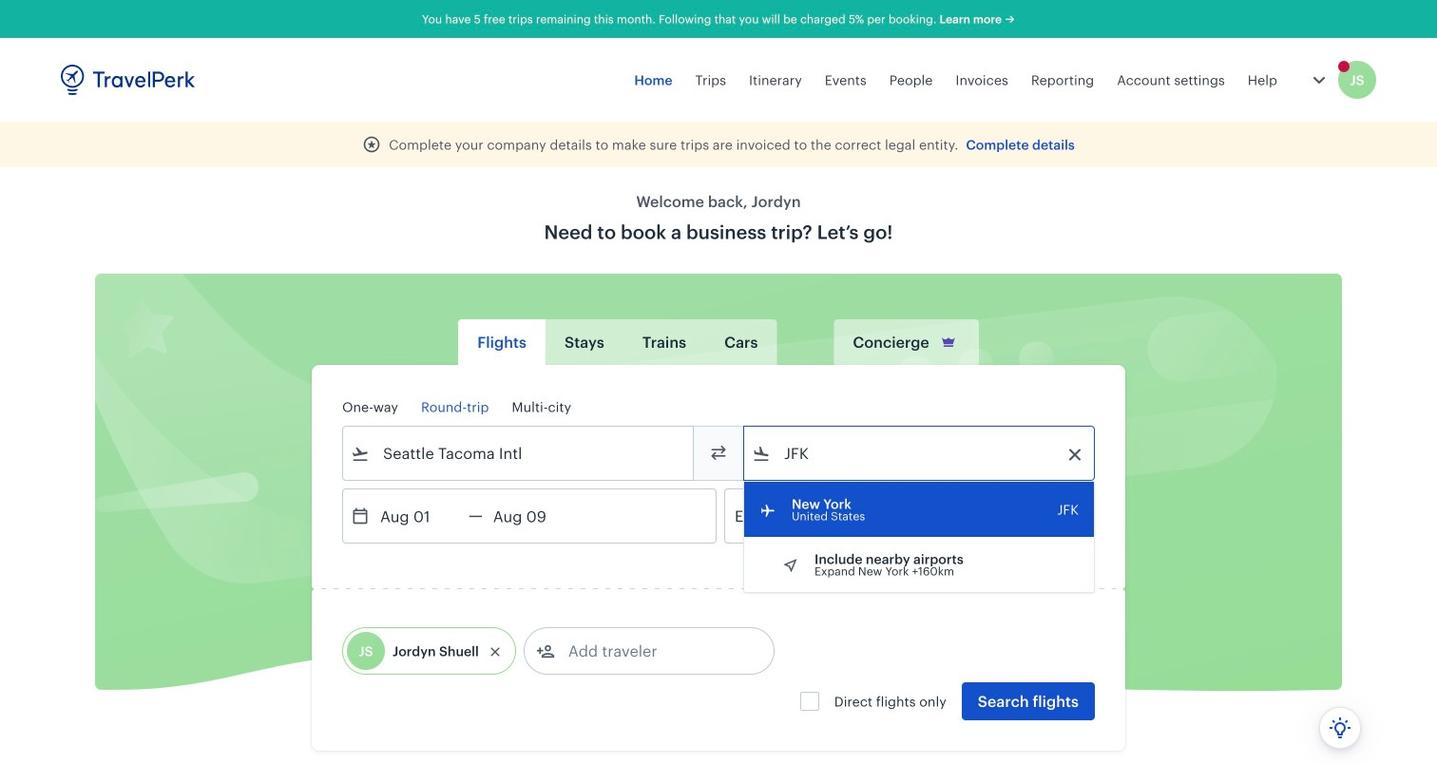 Task type: locate. For each thing, give the bounding box(es) containing it.
From search field
[[370, 438, 668, 469]]

To search field
[[771, 438, 1069, 469]]



Task type: describe. For each thing, give the bounding box(es) containing it.
Depart text field
[[370, 489, 469, 543]]

Return text field
[[483, 489, 581, 543]]

Add traveler search field
[[555, 636, 753, 666]]



Task type: vqa. For each thing, say whether or not it's contained in the screenshot.
To Search Field
yes



